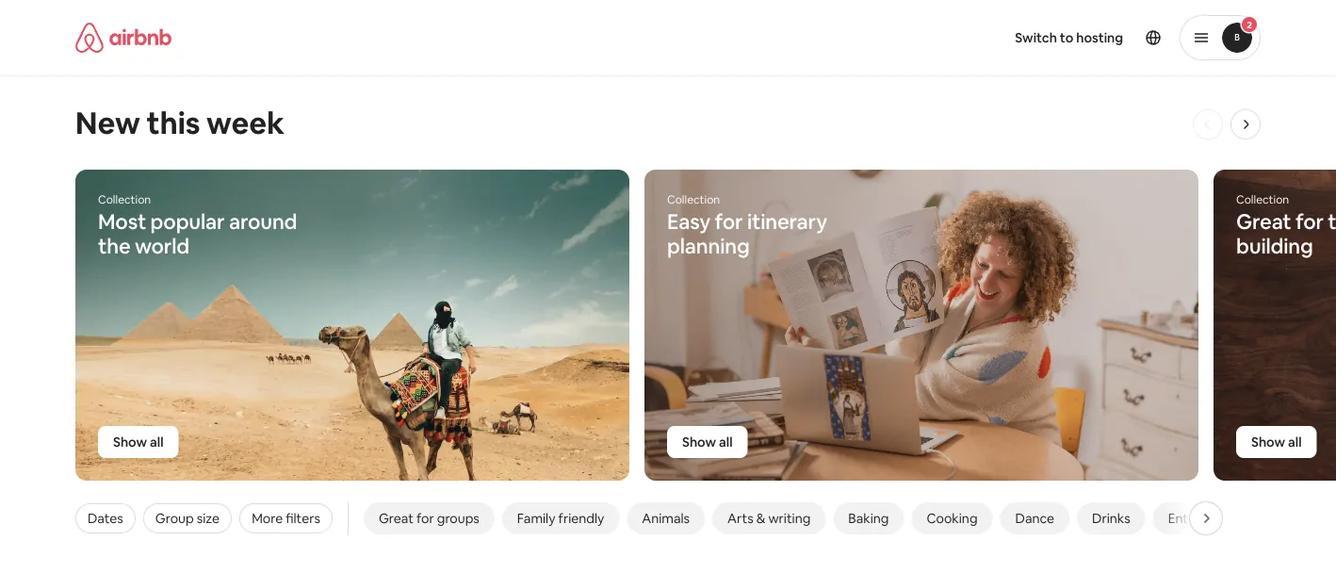 Task type: locate. For each thing, give the bounding box(es) containing it.
baking
[[849, 510, 889, 527]]

animals button
[[627, 502, 705, 535]]

entertainment element
[[1169, 510, 1256, 527]]

great left t
[[1237, 208, 1292, 235]]

family
[[517, 510, 556, 527]]

3 all from the left
[[1289, 434, 1302, 451]]

for
[[715, 208, 743, 235], [1296, 208, 1324, 235], [417, 510, 434, 527]]

show all link for the
[[98, 426, 179, 458]]

collection inside collection great for t
[[1237, 192, 1290, 207]]

collection great for t
[[1237, 192, 1337, 259]]

arts & writing element
[[728, 510, 811, 527]]

1 show all from the left
[[113, 434, 164, 451]]

1 horizontal spatial great
[[1237, 208, 1292, 235]]

dates
[[88, 510, 123, 527]]

3 show all from the left
[[1252, 434, 1302, 451]]

1 all from the left
[[150, 434, 164, 451]]

show
[[113, 434, 147, 451], [683, 434, 717, 451], [1252, 434, 1286, 451]]

profile element
[[832, 0, 1261, 75]]

switch to hosting link
[[1004, 18, 1135, 58]]

for left 'groups'
[[417, 510, 434, 527]]

collection for most
[[98, 192, 151, 207]]

2 show all link from the left
[[667, 426, 748, 458]]

group size button
[[143, 503, 232, 534]]

2 collection from the left
[[667, 192, 720, 207]]

show all
[[113, 434, 164, 451], [683, 434, 733, 451], [1252, 434, 1302, 451]]

drinks
[[1093, 510, 1131, 527]]

for right easy
[[715, 208, 743, 235]]

collection inside collection most popular around the world
[[98, 192, 151, 207]]

0 horizontal spatial for
[[417, 510, 434, 527]]

0 horizontal spatial show all link
[[98, 426, 179, 458]]

more filters button
[[240, 503, 333, 534]]

size
[[197, 510, 220, 527]]

switch to hosting
[[1016, 29, 1124, 46]]

1 vertical spatial great
[[379, 510, 414, 527]]

all for the
[[150, 434, 164, 451]]

all
[[150, 434, 164, 451], [719, 434, 733, 451], [1289, 434, 1302, 451]]

1 horizontal spatial show
[[683, 434, 717, 451]]

easy
[[667, 208, 711, 235]]

3 show all link from the left
[[1237, 426, 1317, 458]]

0 horizontal spatial all
[[150, 434, 164, 451]]

for left t
[[1296, 208, 1324, 235]]

2 horizontal spatial show all
[[1252, 434, 1302, 451]]

2 horizontal spatial show
[[1252, 434, 1286, 451]]

0 horizontal spatial show
[[113, 434, 147, 451]]

0 horizontal spatial collection
[[98, 192, 151, 207]]

1 horizontal spatial show all link
[[667, 426, 748, 458]]

animals
[[642, 510, 690, 527]]

dance button
[[1001, 502, 1070, 535]]

2 horizontal spatial collection
[[1237, 192, 1290, 207]]

around
[[229, 208, 297, 235]]

1 horizontal spatial show all
[[683, 434, 733, 451]]

2 show all from the left
[[683, 434, 733, 451]]

2 all from the left
[[719, 434, 733, 451]]

great
[[1237, 208, 1292, 235], [379, 510, 414, 527]]

animals element
[[642, 510, 690, 527]]

2 horizontal spatial all
[[1289, 434, 1302, 451]]

filters
[[286, 510, 320, 527]]

0 horizontal spatial great
[[379, 510, 414, 527]]

3 collection from the left
[[1237, 192, 1290, 207]]

0 vertical spatial great
[[1237, 208, 1292, 235]]

3 show from the left
[[1252, 434, 1286, 451]]

collection inside 'collection easy for itinerary planning'
[[667, 192, 720, 207]]

friendly
[[559, 510, 605, 527]]

family friendly
[[517, 510, 605, 527]]

collection
[[98, 192, 151, 207], [667, 192, 720, 207], [1237, 192, 1290, 207]]

2
[[1247, 18, 1253, 31]]

family friendly button
[[502, 502, 620, 535]]

1 show from the left
[[113, 434, 147, 451]]

1 show all link from the left
[[98, 426, 179, 458]]

for for itinerary
[[715, 208, 743, 235]]

1 horizontal spatial for
[[715, 208, 743, 235]]

entertainment
[[1169, 510, 1256, 527]]

groups
[[437, 510, 480, 527]]

2 horizontal spatial for
[[1296, 208, 1324, 235]]

great left 'groups'
[[379, 510, 414, 527]]

1 horizontal spatial collection
[[667, 192, 720, 207]]

baking element
[[849, 510, 889, 527]]

1 horizontal spatial all
[[719, 434, 733, 451]]

entertainment button
[[1154, 502, 1272, 535]]

cooking
[[927, 510, 978, 527]]

drinks element
[[1093, 510, 1131, 527]]

0 horizontal spatial show all
[[113, 434, 164, 451]]

cooking button
[[912, 502, 993, 535]]

great inside collection great for t
[[1237, 208, 1292, 235]]

to
[[1060, 29, 1074, 46]]

for inside collection great for t
[[1296, 208, 1324, 235]]

world
[[135, 232, 189, 259]]

2 show from the left
[[683, 434, 717, 451]]

show all link
[[98, 426, 179, 458], [667, 426, 748, 458], [1237, 426, 1317, 458]]

1 collection from the left
[[98, 192, 151, 207]]

&
[[757, 510, 766, 527]]

for inside 'collection easy for itinerary planning'
[[715, 208, 743, 235]]

2 horizontal spatial show all link
[[1237, 426, 1317, 458]]



Task type: describe. For each thing, give the bounding box(es) containing it.
show all link for planning
[[667, 426, 748, 458]]

collection for easy
[[667, 192, 720, 207]]

arts & writing
[[728, 510, 811, 527]]

dance element
[[1016, 510, 1055, 527]]

arts & writing button
[[713, 502, 826, 535]]

writing
[[769, 510, 811, 527]]

show all for the
[[113, 434, 164, 451]]

more
[[252, 510, 283, 527]]

popular
[[150, 208, 225, 235]]

collection for great
[[1237, 192, 1290, 207]]

great for groups element
[[379, 510, 480, 527]]

planning
[[667, 232, 750, 259]]

drinks button
[[1078, 502, 1146, 535]]

2 button
[[1180, 15, 1261, 60]]

most
[[98, 208, 146, 235]]

new this week group
[[0, 169, 1337, 482]]

itinerary
[[747, 208, 828, 235]]

family friendly element
[[517, 510, 605, 527]]

group size
[[155, 510, 220, 527]]

show for the
[[113, 434, 147, 451]]

new
[[75, 103, 140, 142]]

t
[[1329, 208, 1337, 235]]

arts
[[728, 510, 754, 527]]

the
[[98, 232, 131, 259]]

great for groups
[[379, 510, 480, 527]]

switch
[[1016, 29, 1058, 46]]

more filters
[[252, 510, 320, 527]]

show all for planning
[[683, 434, 733, 451]]

for for t
[[1296, 208, 1324, 235]]

dates button
[[75, 503, 136, 534]]

for inside great for groups button
[[417, 510, 434, 527]]

collection easy for itinerary planning
[[667, 192, 828, 259]]

hosting
[[1077, 29, 1124, 46]]

all for planning
[[719, 434, 733, 451]]

group
[[155, 510, 194, 527]]

baking button
[[834, 502, 904, 535]]

cooking element
[[927, 510, 978, 527]]

dance
[[1016, 510, 1055, 527]]

new this week
[[75, 103, 284, 142]]

great inside button
[[379, 510, 414, 527]]

this week
[[147, 103, 284, 142]]

collection most popular around the world
[[98, 192, 297, 259]]

great for groups button
[[364, 502, 495, 535]]

show for planning
[[683, 434, 717, 451]]



Task type: vqa. For each thing, say whether or not it's contained in the screenshot.
SHOW ALL
yes



